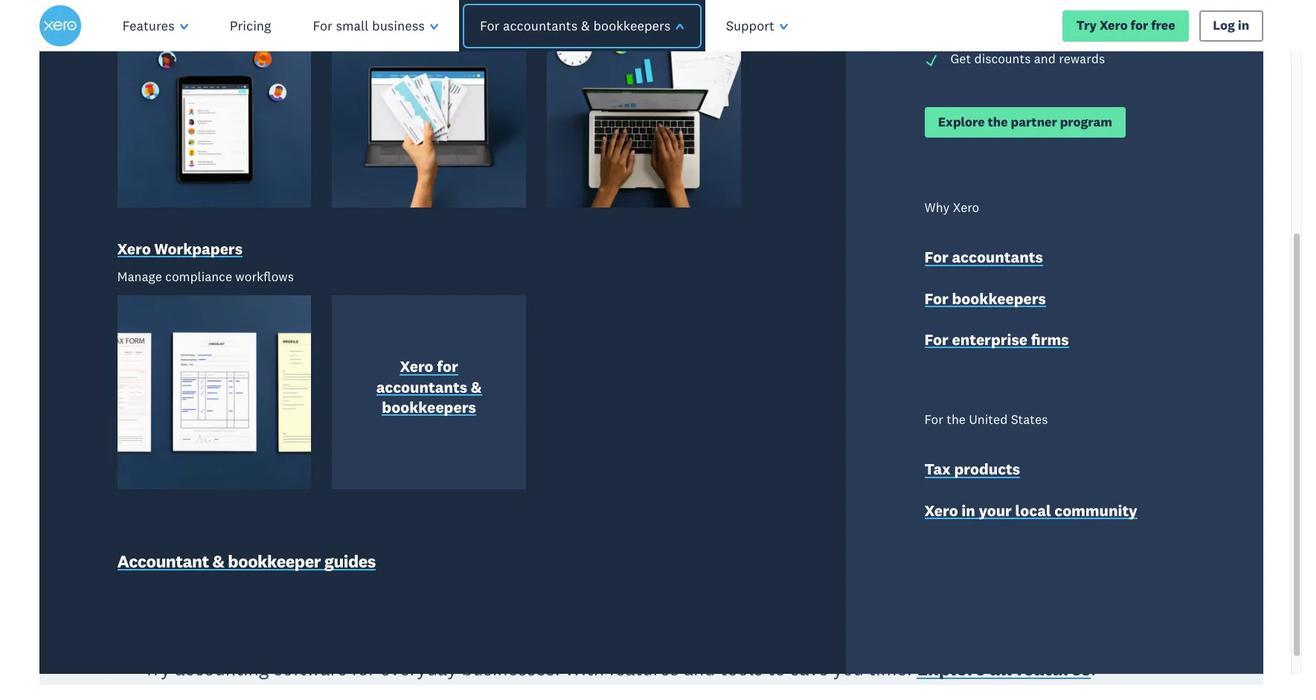 Task type: vqa. For each thing, say whether or not it's contained in the screenshot.
For associated with For enterprise firms
yes



Task type: describe. For each thing, give the bounding box(es) containing it.
for for for small business
[[313, 17, 333, 34]]

for accountants & bookkeepers button
[[454, 0, 710, 52]]

tax products
[[925, 459, 1020, 480]]

program
[[1060, 114, 1113, 130]]

learn
[[157, 423, 192, 440]]

pricing
[[230, 17, 271, 34]]

included image
[[925, 54, 938, 67]]

manage
[[117, 269, 162, 285]]

1 vertical spatial accounting
[[175, 657, 269, 681]]

get
[[951, 51, 971, 67]]

for for for bookkeepers
[[925, 289, 949, 309]]

for for for enterprise firms
[[925, 330, 949, 350]]

you inside back to what you love with xero accounting software
[[298, 149, 402, 227]]

try accounting software for everyday businesses. with features and tools to save you time. explore all features .
[[143, 657, 1096, 681]]

compare all plans link
[[344, 423, 453, 443]]

explore all features link
[[917, 657, 1091, 684]]

for small business button
[[292, 0, 459, 52]]

xero homepage image
[[39, 5, 81, 47]]

1 vertical spatial to
[[768, 657, 786, 681]]

do
[[283, 423, 299, 440]]

xero inside xero for accountants & bookkeepers
[[400, 357, 434, 377]]

plans
[[420, 423, 453, 440]]

0 horizontal spatial for
[[352, 657, 376, 681]]

features button
[[102, 0, 209, 52]]

free
[[1151, 17, 1176, 34]]

for small business
[[313, 17, 425, 34]]

tax products link
[[925, 459, 1020, 483]]

1 vertical spatial you
[[833, 657, 864, 681]]

for bookkeepers link
[[925, 289, 1046, 312]]

explore the partner program link
[[925, 107, 1126, 138]]

accountant & bookkeeper guides link
[[117, 550, 376, 575]]

learn what xero can do link
[[143, 417, 312, 447]]

log in link
[[1200, 11, 1263, 41]]

2 features from the left
[[1017, 657, 1091, 681]]

features
[[122, 17, 175, 34]]

compare all plans
[[344, 423, 453, 440]]

firms
[[1031, 330, 1069, 350]]

compliance
[[165, 269, 232, 285]]

for accountants
[[925, 247, 1043, 267]]

pricing link
[[209, 0, 292, 52]]

workpapers
[[154, 239, 243, 259]]

accounting inside back to what you love with xero accounting software
[[143, 262, 460, 340]]

xero for accountants & bookkeepers
[[376, 357, 482, 417]]

enterprise
[[952, 330, 1028, 350]]

1 vertical spatial software
[[274, 657, 347, 681]]

accountants for for accountants & bookkeepers
[[503, 17, 578, 34]]

log
[[1213, 17, 1235, 34]]

with
[[565, 657, 604, 681]]

xero in your local community link
[[925, 501, 1138, 524]]

try xero for free link
[[1063, 11, 1189, 41]]

accountants inside xero for accountants & bookkeepers
[[376, 377, 467, 397]]

in for xero
[[962, 501, 976, 521]]

2 vertical spatial &
[[212, 550, 224, 572]]

.
[[1091, 657, 1096, 681]]

for accountants link
[[925, 247, 1043, 271]]

in for log
[[1238, 17, 1250, 34]]

try for try accounting software for everyday businesses. with features and tools to save you time. explore all features .
[[143, 657, 170, 681]]

to inside back to what you love with xero accounting software
[[408, 93, 468, 171]]

xero workpapers link
[[117, 239, 243, 262]]

community
[[1055, 501, 1138, 521]]

back
[[257, 93, 395, 171]]

xero in your local community
[[925, 501, 1138, 521]]

workflows
[[235, 269, 294, 285]]

for inside xero for accountants & bookkeepers
[[437, 357, 458, 377]]

products
[[954, 459, 1020, 480]]

1 features from the left
[[609, 657, 679, 681]]

for for for accountants & bookkeepers
[[480, 17, 500, 34]]

businesses.
[[462, 657, 560, 681]]



Task type: locate. For each thing, give the bounding box(es) containing it.
0 horizontal spatial &
[[212, 550, 224, 572]]

0 vertical spatial software
[[143, 318, 392, 396]]

2 horizontal spatial for
[[1131, 17, 1149, 34]]

0 horizontal spatial in
[[962, 501, 976, 521]]

what inside back to what you love with xero accounting software
[[143, 149, 285, 227]]

the left partner
[[988, 114, 1008, 130]]

1 horizontal spatial in
[[1238, 17, 1250, 34]]

what right learn
[[195, 423, 225, 440]]

everyday
[[380, 657, 457, 681]]

love
[[415, 149, 533, 227]]

all
[[401, 423, 417, 440], [990, 657, 1012, 681]]

tax
[[925, 459, 951, 480]]

& inside xero for accountants & bookkeepers
[[471, 377, 482, 397]]

2 horizontal spatial &
[[581, 17, 590, 34]]

0 horizontal spatial bookkeepers
[[382, 397, 476, 417]]

for accountants & bookkeepers
[[480, 17, 671, 34]]

& inside dropdown button
[[581, 17, 590, 34]]

what up workpapers
[[143, 149, 285, 227]]

in inside log in link
[[1238, 17, 1250, 34]]

for bookkeepers
[[925, 289, 1046, 309]]

learn what xero can do
[[157, 423, 299, 440]]

accountants for for accountants
[[952, 247, 1043, 267]]

try for try xero for free
[[1076, 17, 1097, 34]]

business
[[372, 17, 425, 34]]

for enterprise firms
[[925, 330, 1069, 350]]

bookkeepers inside xero for accountants & bookkeepers
[[382, 397, 476, 417]]

1 horizontal spatial to
[[768, 657, 786, 681]]

1 vertical spatial all
[[990, 657, 1012, 681]]

the
[[988, 114, 1008, 130], [947, 412, 966, 428]]

0 horizontal spatial and
[[684, 657, 715, 681]]

1 horizontal spatial and
[[1034, 51, 1056, 67]]

1 vertical spatial and
[[684, 657, 715, 681]]

xero inside back to what you love with xero accounting software
[[282, 206, 413, 284]]

why xero
[[925, 200, 980, 216]]

and
[[1034, 51, 1056, 67], [684, 657, 715, 681]]

&
[[581, 17, 590, 34], [471, 377, 482, 397], [212, 550, 224, 572]]

why
[[925, 200, 950, 216]]

for for for the united states
[[925, 412, 944, 428]]

in left your
[[962, 501, 976, 521]]

for up plans
[[437, 357, 458, 377]]

2 vertical spatial accountants
[[376, 377, 467, 397]]

with
[[143, 206, 269, 284]]

1 vertical spatial for
[[437, 357, 458, 377]]

save
[[790, 657, 829, 681]]

guides
[[324, 550, 376, 572]]

xero
[[1100, 17, 1128, 34], [953, 200, 980, 216], [282, 206, 413, 284], [117, 239, 151, 259], [400, 357, 434, 377], [228, 423, 256, 440], [925, 501, 958, 521]]

try xero for free
[[1076, 17, 1176, 34]]

1 vertical spatial the
[[947, 412, 966, 428]]

software inside back to what you love with xero accounting software
[[143, 318, 392, 396]]

get discounts and rewards
[[951, 51, 1105, 67]]

support button
[[705, 0, 809, 52]]

0 horizontal spatial all
[[401, 423, 417, 440]]

for the united states
[[925, 412, 1048, 428]]

2 horizontal spatial accountants
[[952, 247, 1043, 267]]

a xero user decorating a cake with blue icing. social proof badges surrounding the circular image. image
[[664, 52, 1263, 500]]

0 vertical spatial &
[[581, 17, 590, 34]]

explore down get
[[938, 114, 985, 130]]

0 horizontal spatial accountants
[[376, 377, 467, 397]]

for
[[313, 17, 333, 34], [480, 17, 500, 34], [925, 247, 949, 267], [925, 289, 949, 309], [925, 330, 949, 350], [925, 412, 944, 428]]

0 vertical spatial in
[[1238, 17, 1250, 34]]

and left rewards at the right
[[1034, 51, 1056, 67]]

all inside "link"
[[401, 423, 417, 440]]

0 horizontal spatial try
[[143, 657, 170, 681]]

rewards
[[1059, 51, 1105, 67]]

2 vertical spatial bookkeepers
[[382, 397, 476, 417]]

for inside "link"
[[925, 330, 949, 350]]

0 vertical spatial for
[[1131, 17, 1149, 34]]

xero workpapers
[[117, 239, 243, 259]]

accounting
[[143, 262, 460, 340], [175, 657, 269, 681]]

1 horizontal spatial &
[[471, 377, 482, 397]]

software
[[143, 318, 392, 396], [274, 657, 347, 681]]

and left tools on the right bottom of page
[[684, 657, 715, 681]]

in inside xero in your local community link
[[962, 501, 976, 521]]

1 vertical spatial try
[[143, 657, 170, 681]]

try
[[1076, 17, 1097, 34], [143, 657, 170, 681]]

1 horizontal spatial all
[[990, 657, 1012, 681]]

your
[[979, 501, 1012, 521]]

1 horizontal spatial bookkeepers
[[593, 17, 671, 34]]

0 vertical spatial all
[[401, 423, 417, 440]]

can
[[259, 423, 280, 440]]

1 vertical spatial in
[[962, 501, 976, 521]]

0 horizontal spatial to
[[408, 93, 468, 171]]

log in
[[1213, 17, 1250, 34]]

time.
[[869, 657, 912, 681]]

1 vertical spatial bookkeepers
[[952, 289, 1046, 309]]

0 vertical spatial and
[[1034, 51, 1056, 67]]

1 horizontal spatial you
[[833, 657, 864, 681]]

for left everyday
[[352, 657, 376, 681]]

united
[[969, 412, 1008, 428]]

accountants
[[503, 17, 578, 34], [952, 247, 1043, 267], [376, 377, 467, 397]]

tools
[[720, 657, 763, 681]]

1 horizontal spatial accountants
[[503, 17, 578, 34]]

accountant & bookkeeper guides
[[117, 550, 376, 572]]

in
[[1238, 17, 1250, 34], [962, 501, 976, 521]]

0 vertical spatial explore
[[938, 114, 985, 130]]

1 horizontal spatial features
[[1017, 657, 1091, 681]]

0 vertical spatial what
[[143, 149, 285, 227]]

states
[[1011, 412, 1048, 428]]

back to what you love with xero accounting software
[[143, 93, 533, 396]]

for left the free
[[1131, 17, 1149, 34]]

1 horizontal spatial for
[[437, 357, 458, 377]]

bookkeepers inside for bookkeepers link
[[952, 289, 1046, 309]]

what
[[143, 149, 285, 227], [195, 423, 225, 440]]

0 vertical spatial accountants
[[503, 17, 578, 34]]

for
[[1131, 17, 1149, 34], [437, 357, 458, 377], [352, 657, 376, 681]]

0 vertical spatial the
[[988, 114, 1008, 130]]

0 vertical spatial bookkeepers
[[593, 17, 671, 34]]

for inside dropdown button
[[313, 17, 333, 34]]

features
[[609, 657, 679, 681], [1017, 657, 1091, 681]]

for enterprise firms link
[[925, 330, 1069, 353]]

accountants inside dropdown button
[[503, 17, 578, 34]]

bookkeepers
[[593, 17, 671, 34], [952, 289, 1046, 309], [382, 397, 476, 417]]

support
[[726, 17, 775, 34]]

xero for accountants & bookkeepers link
[[363, 357, 495, 421]]

0 horizontal spatial the
[[947, 412, 966, 428]]

the for united
[[947, 412, 966, 428]]

local
[[1016, 501, 1051, 521]]

0 horizontal spatial you
[[298, 149, 402, 227]]

1 horizontal spatial the
[[988, 114, 1008, 130]]

compare
[[344, 423, 398, 440]]

1 horizontal spatial try
[[1076, 17, 1097, 34]]

1 vertical spatial &
[[471, 377, 482, 397]]

0 vertical spatial accounting
[[143, 262, 460, 340]]

0 vertical spatial you
[[298, 149, 402, 227]]

bookkeepers inside for accountants & bookkeepers dropdown button
[[593, 17, 671, 34]]

1 vertical spatial accountants
[[952, 247, 1043, 267]]

discounts
[[975, 51, 1031, 67]]

bookkeeper
[[228, 550, 321, 572]]

explore the partner program
[[938, 114, 1113, 130]]

partner
[[1011, 114, 1057, 130]]

2 horizontal spatial bookkeepers
[[952, 289, 1046, 309]]

0 vertical spatial to
[[408, 93, 468, 171]]

2 vertical spatial for
[[352, 657, 376, 681]]

the for partner
[[988, 114, 1008, 130]]

1 vertical spatial what
[[195, 423, 225, 440]]

manage compliance workflows
[[117, 269, 294, 285]]

0 vertical spatial try
[[1076, 17, 1097, 34]]

the left united
[[947, 412, 966, 428]]

explore
[[938, 114, 985, 130], [917, 657, 986, 681]]

0 horizontal spatial features
[[609, 657, 679, 681]]

you
[[298, 149, 402, 227], [833, 657, 864, 681]]

to
[[408, 93, 468, 171], [768, 657, 786, 681]]

for for for accountants
[[925, 247, 949, 267]]

explore right time.
[[917, 657, 986, 681]]

accountant
[[117, 550, 209, 572]]

in right log
[[1238, 17, 1250, 34]]

small
[[336, 17, 369, 34]]

1 vertical spatial explore
[[917, 657, 986, 681]]

for inside dropdown button
[[480, 17, 500, 34]]



